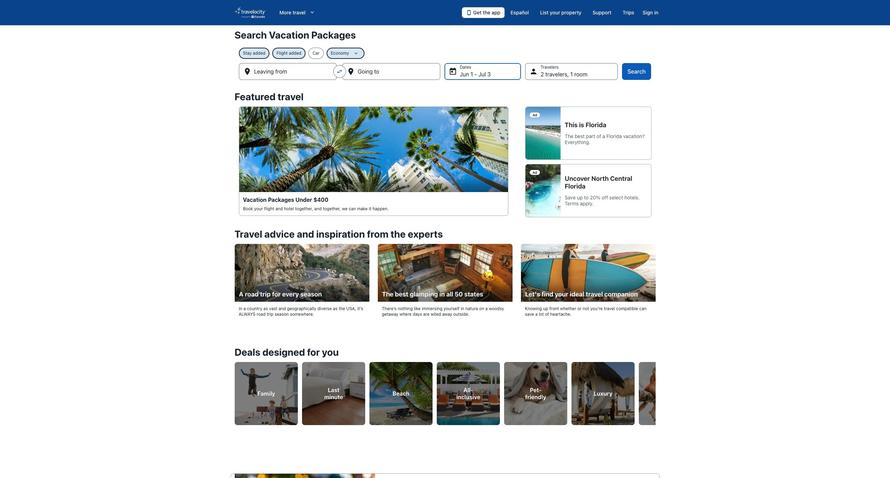 Task type: describe. For each thing, give the bounding box(es) containing it.
travelocity logo image
[[235, 7, 266, 18]]

swap origin and destination values image
[[337, 68, 343, 75]]

download the app button image
[[467, 10, 472, 15]]



Task type: locate. For each thing, give the bounding box(es) containing it.
next image
[[652, 388, 660, 396]]

main content
[[0, 25, 891, 479]]

previous image
[[230, 388, 239, 396]]

featured travel region
[[230, 87, 660, 225]]

travel advice and inspiration from the experts region
[[230, 225, 660, 330]]



